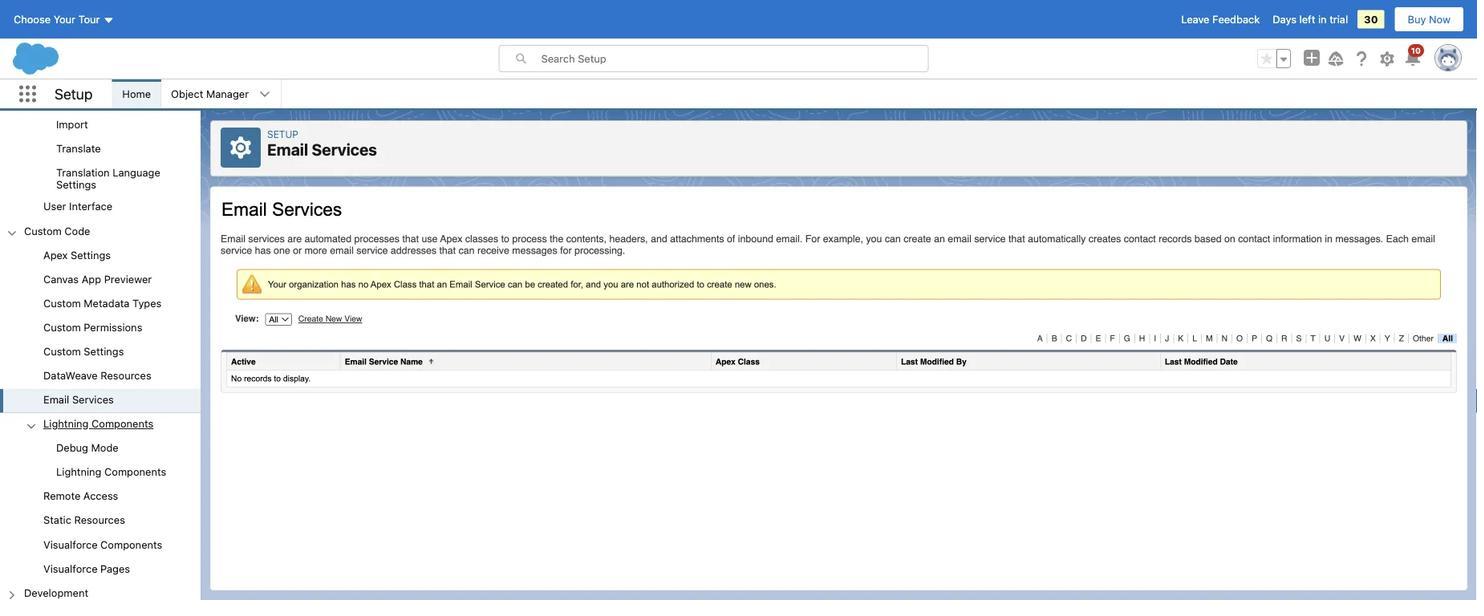 Task type: describe. For each thing, give the bounding box(es) containing it.
mode
[[91, 442, 119, 454]]

translation language settings
[[56, 167, 160, 191]]

10
[[1412, 46, 1422, 55]]

visualforce pages
[[43, 563, 130, 575]]

custom for custom settings
[[43, 345, 81, 357]]

types
[[133, 297, 162, 309]]

translation
[[56, 167, 110, 179]]

setup for setup
[[55, 85, 93, 103]]

Search Setup text field
[[541, 46, 928, 71]]

settings for apex
[[71, 249, 111, 261]]

trial
[[1330, 13, 1349, 25]]

leave feedback
[[1182, 13, 1260, 25]]

lightning components tree item
[[0, 413, 201, 485]]

buy
[[1408, 13, 1427, 25]]

dataweave
[[43, 369, 98, 381]]

visualforce components
[[43, 538, 162, 550]]

services inside setup email services
[[312, 140, 377, 159]]

days
[[1273, 13, 1297, 25]]

tour
[[78, 13, 100, 25]]

custom code tree item
[[0, 220, 201, 582]]

leave
[[1182, 13, 1210, 25]]

development
[[24, 587, 88, 599]]

group containing apex settings
[[0, 244, 201, 582]]

1 vertical spatial lightning
[[56, 466, 102, 478]]

now
[[1430, 13, 1451, 25]]

setup for setup email services
[[267, 128, 298, 140]]

email inside setup email services
[[267, 140, 308, 159]]

buy now
[[1408, 13, 1451, 25]]

custom for custom code
[[24, 225, 62, 237]]

group containing debug mode
[[0, 437, 201, 485]]

home link
[[113, 79, 161, 108]]

translate
[[56, 143, 101, 155]]

remote access link
[[43, 490, 118, 505]]

home
[[122, 88, 151, 100]]

apex settings
[[43, 249, 111, 261]]

custom settings
[[43, 345, 124, 357]]

remote
[[43, 490, 81, 502]]

resources for dataweave resources
[[101, 369, 151, 381]]

0 vertical spatial lightning
[[43, 418, 89, 430]]

dataweave resources
[[43, 369, 151, 381]]

access
[[83, 490, 118, 502]]

permissions
[[84, 321, 142, 333]]

object manager link
[[161, 79, 259, 108]]

code
[[65, 225, 90, 237]]

choose your tour button
[[13, 6, 115, 32]]

visualforce components link
[[43, 538, 162, 553]]

static resources
[[43, 514, 125, 526]]

services inside email services link
[[72, 394, 114, 406]]

custom for custom metadata types
[[43, 297, 81, 309]]

static
[[43, 514, 71, 526]]

setup email services
[[267, 128, 377, 159]]

custom for custom permissions
[[43, 321, 81, 333]]

settings for custom
[[84, 345, 124, 357]]



Task type: locate. For each thing, give the bounding box(es) containing it.
object manager
[[171, 88, 249, 100]]

2 vertical spatial components
[[100, 538, 162, 550]]

visualforce up development
[[43, 563, 98, 575]]

lightning components link up access
[[56, 466, 166, 480]]

your
[[54, 13, 75, 25]]

remote access
[[43, 490, 118, 502]]

email inside email services link
[[43, 394, 69, 406]]

components up pages
[[100, 538, 162, 550]]

2 visualforce from the top
[[43, 563, 98, 575]]

import link
[[56, 118, 88, 133]]

translation language settings link
[[56, 167, 201, 191]]

lightning up "debug"
[[43, 418, 89, 430]]

choose
[[14, 13, 51, 25]]

development link
[[24, 587, 88, 600]]

resources up email services 'tree item'
[[101, 369, 151, 381]]

user interface link
[[43, 200, 113, 215]]

0 horizontal spatial setup
[[55, 85, 93, 103]]

lightning
[[43, 418, 89, 430], [56, 466, 102, 478]]

custom code
[[24, 225, 90, 237]]

setup
[[55, 85, 93, 103], [267, 128, 298, 140]]

canvas app previewer
[[43, 273, 152, 285]]

1 vertical spatial setup
[[267, 128, 298, 140]]

metadata
[[84, 297, 130, 309]]

visualforce pages link
[[43, 563, 130, 577]]

custom down canvas
[[43, 297, 81, 309]]

lightning components
[[43, 418, 154, 430], [56, 466, 166, 478]]

object
[[171, 88, 203, 100]]

services
[[312, 140, 377, 159], [72, 394, 114, 406]]

pages
[[100, 563, 130, 575]]

email
[[267, 140, 308, 159], [43, 394, 69, 406]]

apex
[[43, 249, 68, 261]]

10 button
[[1404, 44, 1425, 68]]

visualforce for visualforce components
[[43, 538, 98, 550]]

lightning components down email services 'tree item'
[[43, 418, 154, 430]]

custom metadata types link
[[43, 297, 162, 311]]

1 vertical spatial lightning components link
[[56, 466, 166, 480]]

visualforce down the static resources link
[[43, 538, 98, 550]]

0 vertical spatial services
[[312, 140, 377, 159]]

lightning components link
[[43, 418, 154, 432], [56, 466, 166, 480]]

custom code link
[[24, 225, 90, 239]]

translate link
[[56, 143, 101, 157]]

1 horizontal spatial services
[[312, 140, 377, 159]]

2 vertical spatial settings
[[84, 345, 124, 357]]

setup inside setup email services
[[267, 128, 298, 140]]

lightning components for bottommost lightning components link
[[56, 466, 166, 478]]

email down 'dataweave'
[[43, 394, 69, 406]]

group
[[0, 0, 201, 220], [1258, 49, 1291, 68], [0, 89, 201, 196], [0, 244, 201, 582], [0, 437, 201, 485]]

choose your tour
[[14, 13, 100, 25]]

days left in trial
[[1273, 13, 1349, 25]]

1 vertical spatial components
[[104, 466, 166, 478]]

settings
[[56, 179, 96, 191], [71, 249, 111, 261], [84, 345, 124, 357]]

in
[[1319, 13, 1327, 25]]

custom metadata types
[[43, 297, 162, 309]]

settings up dataweave resources
[[84, 345, 124, 357]]

custom
[[24, 225, 62, 237], [43, 297, 81, 309], [43, 321, 81, 333], [43, 345, 81, 357]]

visualforce for visualforce pages
[[43, 563, 98, 575]]

0 vertical spatial setup
[[55, 85, 93, 103]]

custom down user
[[24, 225, 62, 237]]

resources inside dataweave resources link
[[101, 369, 151, 381]]

lightning components link up 'mode'
[[43, 418, 154, 432]]

custom settings link
[[43, 345, 124, 360]]

static resources link
[[43, 514, 125, 529]]

resources
[[101, 369, 151, 381], [74, 514, 125, 526]]

debug mode
[[56, 442, 119, 454]]

visualforce inside visualforce components link
[[43, 538, 98, 550]]

lightning components for top lightning components link
[[43, 418, 154, 430]]

canvas app previewer link
[[43, 273, 152, 287]]

0 vertical spatial resources
[[101, 369, 151, 381]]

resources for static resources
[[74, 514, 125, 526]]

settings inside "link"
[[84, 345, 124, 357]]

previewer
[[104, 273, 152, 285]]

1 vertical spatial settings
[[71, 249, 111, 261]]

lightning up remote access at the left bottom of the page
[[56, 466, 102, 478]]

settings up app at the left top of the page
[[71, 249, 111, 261]]

custom up 'dataweave'
[[43, 345, 81, 357]]

buy now button
[[1395, 6, 1465, 32]]

0 vertical spatial settings
[[56, 179, 96, 191]]

import
[[56, 118, 88, 130]]

custom permissions
[[43, 321, 142, 333]]

1 horizontal spatial email
[[267, 140, 308, 159]]

left
[[1300, 13, 1316, 25]]

1 vertical spatial services
[[72, 394, 114, 406]]

0 vertical spatial components
[[92, 418, 154, 430]]

setup link
[[267, 128, 298, 140]]

custom up custom settings
[[43, 321, 81, 333]]

email services
[[43, 394, 114, 406]]

0 vertical spatial lightning components link
[[43, 418, 154, 432]]

canvas
[[43, 273, 79, 285]]

email services tree item
[[0, 389, 201, 413]]

1 visualforce from the top
[[43, 538, 98, 550]]

components up 'mode'
[[92, 418, 154, 430]]

30
[[1365, 13, 1379, 25]]

1 vertical spatial email
[[43, 394, 69, 406]]

0 vertical spatial visualforce
[[43, 538, 98, 550]]

components down 'mode'
[[104, 466, 166, 478]]

leave feedback link
[[1182, 13, 1260, 25]]

0 horizontal spatial services
[[72, 394, 114, 406]]

user interface
[[43, 200, 113, 212]]

interface
[[69, 200, 113, 212]]

settings up user interface
[[56, 179, 96, 191]]

debug
[[56, 442, 88, 454]]

visualforce
[[43, 538, 98, 550], [43, 563, 98, 575]]

email services link
[[43, 394, 114, 408]]

resources down access
[[74, 514, 125, 526]]

visualforce inside visualforce pages link
[[43, 563, 98, 575]]

1 horizontal spatial setup
[[267, 128, 298, 140]]

0 vertical spatial email
[[267, 140, 308, 159]]

email down setup link in the top of the page
[[267, 140, 308, 159]]

lightning components down 'mode'
[[56, 466, 166, 478]]

1 vertical spatial resources
[[74, 514, 125, 526]]

user
[[43, 200, 66, 212]]

1 vertical spatial visualforce
[[43, 563, 98, 575]]

export image
[[0, 89, 201, 114]]

feedback
[[1213, 13, 1260, 25]]

debug mode link
[[56, 442, 119, 456]]

0 vertical spatial lightning components
[[43, 418, 154, 430]]

components
[[92, 418, 154, 430], [104, 466, 166, 478], [100, 538, 162, 550]]

language
[[113, 167, 160, 179]]

app
[[82, 273, 101, 285]]

resources inside the static resources link
[[74, 514, 125, 526]]

custom inside "link"
[[43, 345, 81, 357]]

manager
[[206, 88, 249, 100]]

settings inside translation language settings
[[56, 179, 96, 191]]

1 vertical spatial lightning components
[[56, 466, 166, 478]]

apex settings link
[[43, 249, 111, 263]]

0 horizontal spatial email
[[43, 394, 69, 406]]

custom permissions link
[[43, 321, 142, 336]]

dataweave resources link
[[43, 369, 151, 384]]



Task type: vqa. For each thing, say whether or not it's contained in the screenshot.
Leave
yes



